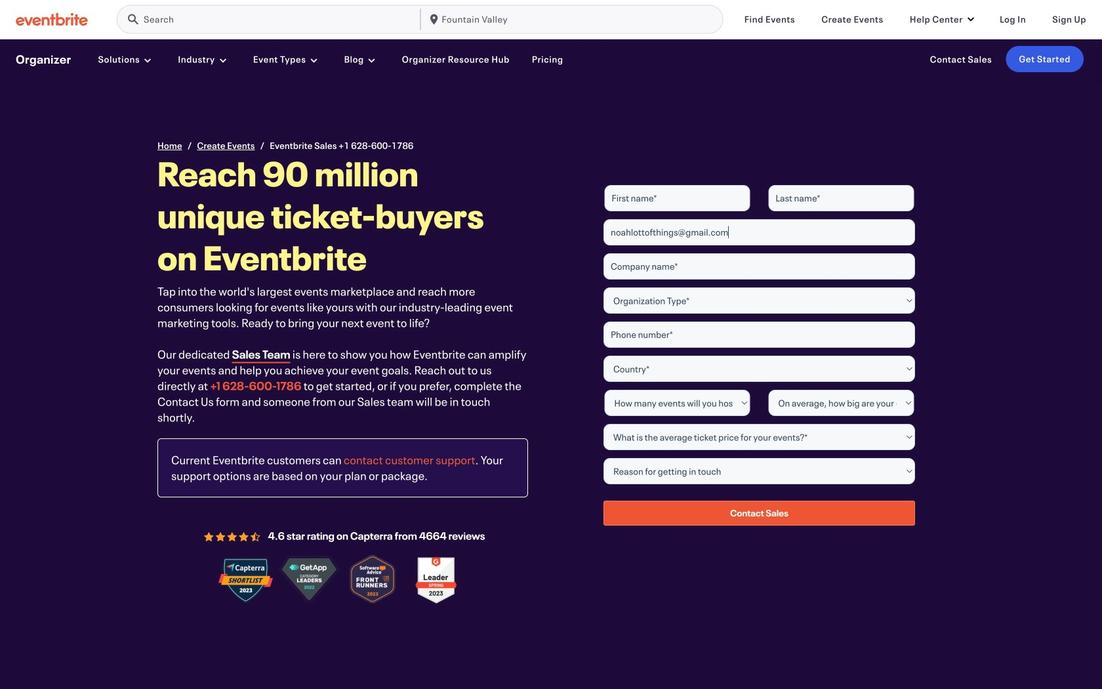 Task type: vqa. For each thing, say whether or not it's contained in the screenshot.
the Angeles
no



Task type: describe. For each thing, give the bounding box(es) containing it.
create events element
[[822, 13, 884, 26]]

log in element
[[1000, 13, 1027, 26]]

Last name* text field
[[769, 185, 915, 211]]

Company name* text field
[[604, 253, 915, 280]]

eventbrite image
[[16, 13, 88, 26]]



Task type: locate. For each thing, give the bounding box(es) containing it.
Phone number* telephone field
[[604, 322, 915, 348]]

First name* text field
[[605, 185, 751, 211]]

find events element
[[745, 13, 795, 26]]

sign up element
[[1053, 13, 1087, 26]]

None submit
[[604, 501, 915, 526]]

Work Email* email field
[[604, 219, 915, 245]]

secondary organizer element
[[0, 39, 1103, 79]]



